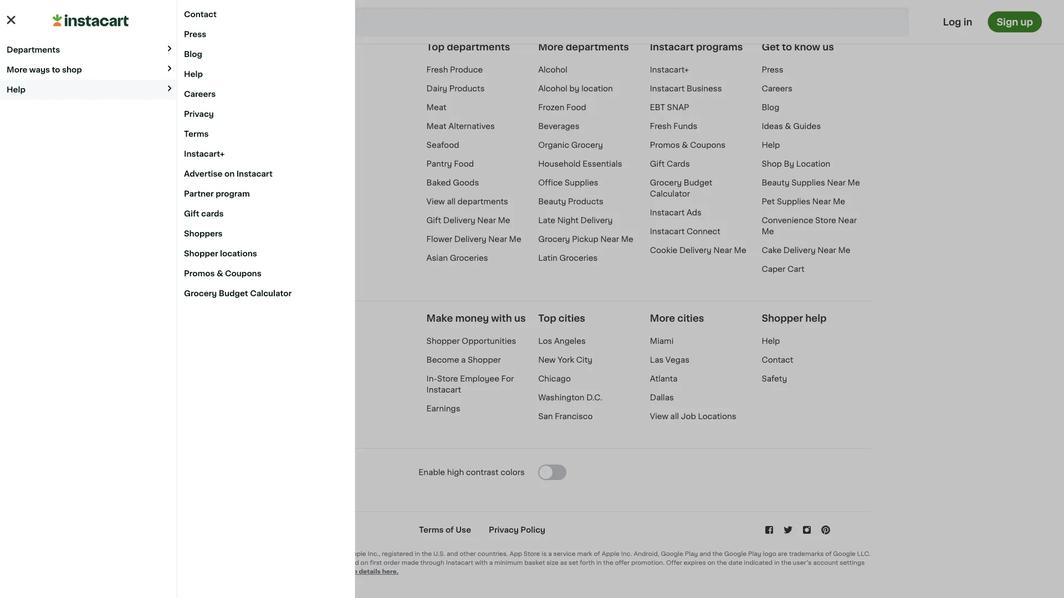 Task type: describe. For each thing, give the bounding box(es) containing it.
first
[[370, 560, 382, 566]]

1 logo from the left
[[278, 551, 292, 557]]

instacart up ebt snap link
[[650, 85, 685, 92]]

cookie delivery near me
[[650, 247, 747, 254]]

0 vertical spatial calculator
[[650, 190, 690, 198]]

shopper opportunities
[[427, 338, 516, 345]]

1 vertical spatial &
[[682, 141, 688, 149]]

near for pet supplies near me
[[813, 198, 831, 206]]

grocery up latin
[[538, 236, 570, 243]]

terms inside apple and the apple logo are trademarks of apple inc., registered in the u.s. and other countries. app store is a service mark of apple inc. android, google play and the google play logo are trademarks of google llc. terms for free delivery (first order): offer valid on first order made through instacart with a minimum basket size as set forth in the offer promotion. offer expires on the date indicated in the user's account settings or displayed in the offer promotion.
[[215, 560, 233, 566]]

top departments
[[427, 42, 510, 52]]

shopper up employee at the left bottom
[[468, 356, 501, 364]]

employee
[[460, 375, 500, 383]]

press inside main menu dialog
[[184, 30, 206, 38]]

registered
[[382, 551, 413, 557]]

0 vertical spatial grocery budget calculator link
[[650, 179, 713, 198]]

apple and the apple logo are trademarks of apple inc., registered in the u.s. and other countries. app store is a service mark of apple inc. android, google play and the google play logo are trademarks of google llc. terms for free delivery (first order): offer valid on first order made through instacart with a minimum basket size as set forth in the offer promotion. offer expires on the date indicated in the user's account settings or displayed in the offer promotion.
[[215, 551, 871, 575]]

fresh for fresh produce
[[427, 66, 448, 74]]

vegas
[[666, 356, 690, 364]]

baked goods link
[[427, 179, 479, 187]]

in down free
[[254, 569, 259, 575]]

instacart home image
[[40, 14, 123, 27]]

twitter image
[[783, 525, 794, 536]]

1 horizontal spatial promos & coupons
[[650, 141, 726, 149]]

supplies for to
[[792, 179, 826, 187]]

delivery for cake delivery near me
[[784, 247, 816, 254]]

shopper locations link
[[177, 244, 355, 264]]

alcohol for alcohol by location
[[538, 85, 568, 92]]

cities for more cities
[[678, 314, 704, 323]]

near for grocery pickup near me
[[601, 236, 619, 243]]

1 horizontal spatial with
[[491, 314, 512, 323]]

1 apple from the left
[[215, 551, 232, 557]]

store inside apple and the apple logo are trademarks of apple inc., registered in the u.s. and other countries. app store is a service mark of apple inc. android, google play and the google play logo are trademarks of google llc. terms for free delivery (first order): offer valid on first order made through instacart with a minimum basket size as set forth in the offer promotion. offer expires on the date indicated in the user's account settings or displayed in the offer promotion.
[[524, 551, 540, 557]]

dairy products link
[[427, 85, 485, 92]]

1 vertical spatial grocery budget calculator link
[[177, 284, 355, 304]]

view for view more details here.
[[324, 569, 339, 575]]

supplies for departments
[[565, 179, 599, 187]]

in up made
[[415, 551, 420, 557]]

1 play from the left
[[685, 551, 698, 557]]

late night delivery link
[[538, 217, 613, 224]]

1 horizontal spatial careers
[[762, 85, 793, 92]]

near for gift delivery near me
[[478, 217, 496, 224]]

earnings link
[[427, 405, 460, 413]]

settings
[[840, 560, 865, 566]]

ebt snap link
[[650, 104, 690, 111]]

meat for meat alternatives
[[427, 122, 447, 130]]

atlanta link
[[650, 375, 678, 383]]

gift cards link
[[650, 160, 690, 168]]

more for more departments
[[538, 42, 564, 52]]

locations
[[220, 250, 257, 258]]

for
[[235, 560, 243, 566]]

location
[[582, 85, 613, 92]]

get to know us
[[762, 42, 834, 52]]

supplies up "convenience"
[[777, 198, 811, 206]]

essentials
[[583, 160, 622, 168]]

0 horizontal spatial press link
[[177, 24, 355, 44]]

products for beauty products
[[568, 198, 604, 206]]

grocery budget calculator inside main menu dialog
[[184, 290, 292, 298]]

use
[[456, 527, 471, 534]]

1 vertical spatial contact link
[[762, 356, 794, 364]]

of right "mark" at the right of page
[[594, 551, 600, 557]]

2 horizontal spatial &
[[785, 122, 792, 130]]

1 trademarks from the left
[[304, 551, 339, 557]]

office supplies link
[[538, 179, 599, 187]]

view more details here.
[[324, 569, 399, 575]]

ebt
[[650, 104, 665, 111]]

shopper for shopper help
[[762, 314, 803, 323]]

gift delivery near me link
[[427, 217, 510, 224]]

instacart+ inside main menu dialog
[[184, 150, 225, 158]]

delivery for flower delivery near me
[[455, 236, 487, 243]]

partner
[[184, 190, 214, 198]]

in right indicated
[[775, 560, 780, 566]]

frozen food link
[[538, 104, 587, 111]]

groceries for top
[[450, 254, 488, 262]]

facebook image
[[764, 525, 775, 536]]

1 horizontal spatial coupons
[[690, 141, 726, 149]]

cart
[[788, 265, 805, 273]]

sign up
[[997, 17, 1034, 27]]

1 horizontal spatial contact
[[762, 356, 794, 364]]

departments for more departments
[[566, 42, 629, 52]]

by
[[570, 85, 580, 92]]

shop by location link
[[762, 160, 831, 168]]

make money with us
[[427, 314, 526, 323]]

d.c.
[[587, 394, 603, 402]]

0 horizontal spatial contact link
[[177, 4, 355, 24]]

more ways to shop button
[[0, 60, 177, 80]]

store for in-
[[437, 375, 458, 383]]

near for flower delivery near me
[[489, 236, 507, 243]]

instacart connect link
[[650, 228, 721, 236]]

1 and from the left
[[234, 551, 246, 557]]

displayed
[[222, 569, 252, 575]]

washington d.c. link
[[538, 394, 603, 402]]

fresh funds link
[[650, 122, 698, 130]]

cake
[[762, 247, 782, 254]]

privacy for privacy policy
[[489, 527, 519, 534]]

sign
[[997, 17, 1019, 27]]

money
[[455, 314, 489, 323]]

us for make money with us
[[515, 314, 526, 323]]

washington d.c.
[[538, 394, 603, 402]]

view all departments
[[427, 198, 508, 206]]

convenience store near me link
[[762, 217, 857, 236]]

2 and from the left
[[447, 551, 458, 557]]

more cities
[[650, 314, 704, 323]]

las
[[650, 356, 664, 364]]

indicated
[[744, 560, 773, 566]]

0 vertical spatial grocery budget calculator
[[650, 179, 713, 198]]

instacart up cookie at top right
[[650, 228, 685, 236]]

instagram image
[[802, 525, 813, 536]]

instacart inside apple and the apple logo are trademarks of apple inc., registered in the u.s. and other countries. app store is a service mark of apple inc. android, google play and the google play logo are trademarks of google llc. terms for free delivery (first order): offer valid on first order made through instacart with a minimum basket size as set forth in the offer promotion. offer expires on the date indicated in the user's account settings or displayed in the offer promotion.
[[446, 560, 473, 566]]

details
[[359, 569, 381, 575]]

0 vertical spatial budget
[[684, 179, 713, 187]]

1 vertical spatial promos & coupons link
[[177, 264, 355, 284]]

blog inside main menu dialog
[[184, 50, 202, 58]]

made
[[402, 560, 419, 566]]

cake delivery near me link
[[762, 247, 851, 254]]

date
[[729, 560, 743, 566]]

u.s.
[[434, 551, 445, 557]]

las vegas link
[[650, 356, 690, 364]]

cards
[[667, 160, 690, 168]]

seafood link
[[427, 141, 459, 149]]

los angeles link
[[538, 338, 586, 345]]

household
[[538, 160, 581, 168]]

connect
[[687, 228, 721, 236]]

3 google from the left
[[834, 551, 856, 557]]

angeles
[[554, 338, 586, 345]]

more ways to shop
[[7, 66, 82, 73]]

frozen
[[538, 104, 565, 111]]

programs
[[696, 42, 743, 52]]

of up valid
[[341, 551, 347, 557]]

all for departments
[[447, 198, 456, 206]]

san
[[538, 413, 553, 421]]

0 horizontal spatial instacart+ link
[[177, 144, 355, 164]]

0 horizontal spatial promotion.
[[289, 569, 322, 575]]

los
[[538, 338, 552, 345]]

locations
[[698, 413, 737, 421]]

view all departments link
[[427, 198, 508, 206]]

miami
[[650, 338, 674, 345]]

2 are from the left
[[778, 551, 788, 557]]

shopper for shopper locations
[[184, 250, 218, 258]]

inc.,
[[368, 551, 380, 557]]

help inside "help" link
[[184, 70, 203, 78]]

me for flower delivery near me
[[509, 236, 522, 243]]

here.
[[382, 569, 399, 575]]

service
[[554, 551, 576, 557]]

2 vertical spatial help link
[[762, 338, 780, 345]]

beauty supplies near me link
[[762, 179, 860, 187]]

goods
[[453, 179, 479, 187]]

1 vertical spatial help link
[[762, 141, 780, 149]]

blog link for "help" link within the main menu dialog
[[177, 44, 355, 64]]

1 are from the left
[[293, 551, 303, 557]]

fresh for fresh funds
[[650, 122, 672, 130]]

grocery up household essentials
[[571, 141, 603, 149]]

1 horizontal spatial to
[[782, 42, 792, 52]]

to inside dropdown button
[[52, 66, 60, 73]]

0 vertical spatial instacart+ link
[[650, 66, 689, 74]]

safety link
[[762, 375, 787, 383]]

help link inside main menu dialog
[[177, 64, 355, 84]]

organic grocery link
[[538, 141, 603, 149]]

shopper opportunities link
[[427, 338, 516, 345]]

2 logo from the left
[[763, 551, 777, 557]]

2 play from the left
[[749, 551, 762, 557]]

fresh produce link
[[427, 66, 483, 74]]

household essentials
[[538, 160, 622, 168]]

0 horizontal spatial offer
[[273, 569, 287, 575]]

on inside main menu dialog
[[225, 170, 235, 178]]

countries.
[[478, 551, 508, 557]]

order):
[[304, 560, 326, 566]]

2 offer from the left
[[666, 560, 682, 566]]

contact inside main menu dialog
[[184, 11, 217, 18]]

1 horizontal spatial instacart+
[[650, 66, 689, 74]]

1 vertical spatial press
[[762, 66, 784, 74]]



Task type: locate. For each thing, give the bounding box(es) containing it.
with inside apple and the apple logo are trademarks of apple inc., registered in the u.s. and other countries. app store is a service mark of apple inc. android, google play and the google play logo are trademarks of google llc. terms for free delivery (first order): offer valid on first order made through instacart with a minimum basket size as set forth in the offer promotion. offer expires on the date indicated in the user's account settings or displayed in the offer promotion.
[[475, 560, 488, 566]]

promos inside main menu dialog
[[184, 270, 215, 278]]

view down baked
[[427, 198, 445, 206]]

cards
[[201, 210, 224, 218]]

instacart ads link
[[650, 209, 702, 217]]

0 horizontal spatial grocery budget calculator
[[184, 290, 292, 298]]

0 horizontal spatial beauty
[[538, 198, 566, 206]]

instacart inside in-store employee for instacart
[[427, 386, 461, 394]]

1 horizontal spatial promotion.
[[631, 560, 665, 566]]

groceries for more
[[560, 254, 598, 262]]

2 google from the left
[[725, 551, 747, 557]]

top up fresh produce
[[427, 42, 445, 52]]

dairy
[[427, 85, 448, 92]]

grocery budget calculator down locations
[[184, 290, 292, 298]]

4 apple from the left
[[602, 551, 620, 557]]

baked goods
[[427, 179, 479, 187]]

a down countries.
[[489, 560, 493, 566]]

3 and from the left
[[700, 551, 711, 557]]

delivery down gift delivery near me link
[[455, 236, 487, 243]]

instacart ads
[[650, 209, 702, 217]]

near right pickup
[[601, 236, 619, 243]]

2 horizontal spatial a
[[548, 551, 552, 557]]

0 vertical spatial contact
[[184, 11, 217, 18]]

help inside help dropdown button
[[7, 86, 25, 93]]

0 vertical spatial promos & coupons
[[650, 141, 726, 149]]

1 horizontal spatial on
[[361, 560, 368, 566]]

near for convenience store near me
[[839, 217, 857, 224]]

beauty for beauty products
[[538, 198, 566, 206]]

me for gift delivery near me
[[498, 217, 510, 224]]

0 horizontal spatial promos
[[184, 270, 215, 278]]

1 meat from the top
[[427, 104, 447, 111]]

promotion. down order):
[[289, 569, 322, 575]]

1 horizontal spatial instacart+ link
[[650, 66, 689, 74]]

0 horizontal spatial budget
[[219, 290, 248, 298]]

food up goods on the left
[[454, 160, 474, 168]]

meat down 'meat' link
[[427, 122, 447, 130]]

terms for terms of use
[[419, 527, 444, 534]]

2 vertical spatial store
[[524, 551, 540, 557]]

help button
[[0, 80, 177, 100]]

grocery down gift cards
[[650, 179, 682, 187]]

office
[[538, 179, 563, 187]]

1 vertical spatial instacart+ link
[[177, 144, 355, 164]]

promos & coupons down shopper locations
[[184, 270, 262, 278]]

trademarks up order):
[[304, 551, 339, 557]]

0 vertical spatial food
[[567, 104, 587, 111]]

in inside button
[[964, 17, 973, 27]]

dairy products
[[427, 85, 485, 92]]

0 horizontal spatial all
[[447, 198, 456, 206]]

store down pet supplies near me
[[816, 217, 837, 224]]

google up settings
[[834, 551, 856, 557]]

& inside main menu dialog
[[217, 270, 223, 278]]

0 horizontal spatial play
[[685, 551, 698, 557]]

me for cake delivery near me
[[839, 247, 851, 254]]

delivery up the grocery pickup near me
[[581, 217, 613, 224]]

careers
[[762, 85, 793, 92], [184, 90, 216, 98]]

1 horizontal spatial products
[[568, 198, 604, 206]]

and up expires
[[700, 551, 711, 557]]

gift cards link
[[177, 204, 355, 224]]

1 vertical spatial to
[[52, 66, 60, 73]]

near for beauty supplies near me
[[827, 179, 846, 187]]

promotion.
[[631, 560, 665, 566], [289, 569, 322, 575]]

near down the 'convenience store near me'
[[818, 247, 837, 254]]

contact link
[[177, 4, 355, 24], [762, 356, 794, 364]]

more up miami
[[650, 314, 675, 323]]

near for cookie delivery near me
[[714, 247, 732, 254]]

top
[[427, 42, 445, 52], [538, 314, 557, 323]]

top up los
[[538, 314, 557, 323]]

meat link
[[427, 104, 447, 111]]

all for job
[[671, 413, 679, 421]]

new york city
[[538, 356, 593, 364]]

grocery inside main menu dialog
[[184, 290, 217, 298]]

flower
[[427, 236, 453, 243]]

gift
[[650, 160, 665, 168], [184, 210, 199, 218], [427, 217, 441, 224]]

2 vertical spatial view
[[324, 569, 339, 575]]

0 vertical spatial to
[[782, 42, 792, 52]]

store
[[816, 217, 837, 224], [437, 375, 458, 383], [524, 551, 540, 557]]

program
[[216, 190, 250, 198]]

1 horizontal spatial privacy
[[489, 527, 519, 534]]

all down baked goods
[[447, 198, 456, 206]]

1 alcohol from the top
[[538, 66, 568, 74]]

grocery budget calculator link down shopper locations link
[[177, 284, 355, 304]]

cookie delivery near me link
[[650, 247, 747, 254]]

location
[[797, 160, 831, 168]]

2 horizontal spatial on
[[708, 560, 716, 566]]

beauty for beauty supplies near me
[[762, 179, 790, 187]]

cities for top cities
[[559, 314, 586, 323]]

1 horizontal spatial view
[[427, 198, 445, 206]]

1 horizontal spatial groceries
[[560, 254, 598, 262]]

1 vertical spatial blog
[[762, 104, 780, 111]]

delivery for cookie delivery near me
[[680, 247, 712, 254]]

1 horizontal spatial &
[[682, 141, 688, 149]]

contact up instacart shopper app logo
[[184, 11, 217, 18]]

0 horizontal spatial trademarks
[[304, 551, 339, 557]]

on up program
[[225, 170, 235, 178]]

2 careers link from the left
[[762, 85, 793, 92]]

size
[[547, 560, 559, 566]]

1 horizontal spatial grocery budget calculator
[[650, 179, 713, 198]]

1 horizontal spatial grocery budget calculator link
[[650, 179, 713, 198]]

1 vertical spatial press link
[[762, 66, 784, 74]]

1 horizontal spatial contact link
[[762, 356, 794, 364]]

food
[[567, 104, 587, 111], [454, 160, 474, 168]]

me for grocery pickup near me
[[621, 236, 634, 243]]

grocery pickup near me link
[[538, 236, 634, 243]]

promos
[[650, 141, 680, 149], [184, 270, 215, 278]]

make
[[427, 314, 453, 323]]

caper cart link
[[762, 265, 805, 273]]

york
[[558, 356, 575, 364]]

0 vertical spatial privacy
[[184, 110, 214, 118]]

shop
[[62, 66, 82, 73]]

late night delivery
[[538, 217, 613, 224]]

privacy for privacy
[[184, 110, 214, 118]]

meat alternatives link
[[427, 122, 495, 130]]

near down gift delivery near me link
[[489, 236, 507, 243]]

blog link
[[177, 44, 355, 64], [762, 104, 780, 111]]

2 meat from the top
[[427, 122, 447, 130]]

1 horizontal spatial press
[[762, 66, 784, 74]]

top for top cities
[[538, 314, 557, 323]]

delivery down the connect
[[680, 247, 712, 254]]

near for cake delivery near me
[[818, 247, 837, 254]]

1 vertical spatial privacy
[[489, 527, 519, 534]]

instacart logo image
[[53, 14, 129, 27]]

shopper locations
[[184, 250, 257, 258]]

shopper up become
[[427, 338, 460, 345]]

of left use at the bottom left of the page
[[446, 527, 454, 534]]

app
[[510, 551, 522, 557]]

1 horizontal spatial gift
[[427, 217, 441, 224]]

0 horizontal spatial &
[[217, 270, 223, 278]]

0 vertical spatial us
[[823, 42, 834, 52]]

0 vertical spatial all
[[447, 198, 456, 206]]

2 horizontal spatial terms
[[419, 527, 444, 534]]

to right get
[[782, 42, 792, 52]]

ebt snap
[[650, 104, 690, 111]]

terms for terms
[[184, 130, 209, 138]]

alternatives
[[449, 122, 495, 130]]

1 horizontal spatial more
[[538, 42, 564, 52]]

instacart inside main menu dialog
[[237, 170, 273, 178]]

1 vertical spatial contact
[[762, 356, 794, 364]]

help down 'shopper help'
[[762, 338, 780, 345]]

get
[[762, 42, 780, 52]]

more up alcohol link
[[538, 42, 564, 52]]

departments up gift delivery near me link
[[458, 198, 508, 206]]

with up opportunities
[[491, 314, 512, 323]]

free
[[245, 560, 258, 566]]

terms up or
[[215, 560, 233, 566]]

1 vertical spatial budget
[[219, 290, 248, 298]]

0 vertical spatial products
[[449, 85, 485, 92]]

more for more ways to shop
[[7, 66, 27, 73]]

0 horizontal spatial promos & coupons
[[184, 270, 262, 278]]

beverages link
[[538, 122, 580, 130]]

gift for gift cards
[[184, 210, 199, 218]]

2 vertical spatial a
[[489, 560, 493, 566]]

gift for gift delivery near me
[[427, 217, 441, 224]]

or
[[215, 569, 221, 575]]

1 horizontal spatial all
[[671, 413, 679, 421]]

beauty products link
[[538, 198, 604, 206]]

budget inside main menu dialog
[[219, 290, 248, 298]]

me for beauty supplies near me
[[848, 179, 860, 187]]

1 horizontal spatial beauty
[[762, 179, 790, 187]]

and up for
[[234, 551, 246, 557]]

trademarks up user's
[[789, 551, 824, 557]]

2 groceries from the left
[[560, 254, 598, 262]]

of up account
[[826, 551, 832, 557]]

grocery
[[571, 141, 603, 149], [650, 179, 682, 187], [538, 236, 570, 243], [184, 290, 217, 298]]

a right is
[[548, 551, 552, 557]]

0 vertical spatial press
[[184, 30, 206, 38]]

more left the ways
[[7, 66, 27, 73]]

late
[[538, 217, 556, 224]]

terms up advertise
[[184, 130, 209, 138]]

advertise
[[184, 170, 223, 178]]

1 vertical spatial beauty
[[538, 198, 566, 206]]

2 horizontal spatial store
[[816, 217, 837, 224]]

food for pantry food
[[454, 160, 474, 168]]

top for top departments
[[427, 42, 445, 52]]

inc.
[[621, 551, 632, 557]]

snap
[[667, 104, 690, 111]]

2 horizontal spatial more
[[650, 314, 675, 323]]

help link up privacy link
[[177, 64, 355, 84]]

1 horizontal spatial blog link
[[762, 104, 780, 111]]

2 cities from the left
[[678, 314, 704, 323]]

shopper for shopper opportunities
[[427, 338, 460, 345]]

grocery budget calculator down cards
[[650, 179, 713, 198]]

0 vertical spatial help link
[[177, 64, 355, 84]]

help link down 'shopper help'
[[762, 338, 780, 345]]

promos & coupons down the 'funds'
[[650, 141, 726, 149]]

more
[[341, 569, 358, 575]]

1 groceries from the left
[[450, 254, 488, 262]]

and right u.s.
[[447, 551, 458, 557]]

budget down locations
[[219, 290, 248, 298]]

logo up '(first'
[[278, 551, 292, 557]]

gift inside main menu dialog
[[184, 210, 199, 218]]

1 vertical spatial coupons
[[225, 270, 262, 278]]

0 horizontal spatial promos & coupons link
[[177, 264, 355, 284]]

careers inside main menu dialog
[[184, 90, 216, 98]]

2 trademarks from the left
[[789, 551, 824, 557]]

minimum
[[495, 560, 523, 566]]

instacart+ link
[[650, 66, 689, 74], [177, 144, 355, 164]]

3 apple from the left
[[348, 551, 366, 557]]

supplies down household essentials
[[565, 179, 599, 187]]

0 horizontal spatial groceries
[[450, 254, 488, 262]]

more for more cities
[[650, 314, 675, 323]]

1 vertical spatial all
[[671, 413, 679, 421]]

for
[[502, 375, 514, 383]]

instacart
[[650, 42, 694, 52], [650, 85, 685, 92], [237, 170, 273, 178], [650, 209, 685, 217], [650, 228, 685, 236], [427, 386, 461, 394], [446, 560, 473, 566]]

delivery inside apple and the apple logo are trademarks of apple inc., registered in the u.s. and other countries. app store is a service mark of apple inc. android, google play and the google play logo are trademarks of google llc. terms for free delivery (first order): offer valid on first order made through instacart with a minimum basket size as set forth in the offer promotion. offer expires on the date indicated in the user's account settings or displayed in the offer promotion.
[[260, 560, 285, 566]]

grocery pickup near me
[[538, 236, 634, 243]]

earnings
[[427, 405, 460, 413]]

las vegas
[[650, 356, 690, 364]]

store inside the 'convenience store near me'
[[816, 217, 837, 224]]

0 horizontal spatial privacy
[[184, 110, 214, 118]]

terms
[[184, 130, 209, 138], [419, 527, 444, 534], [215, 560, 233, 566]]

instacart+ up instacart business link
[[650, 66, 689, 74]]

0 horizontal spatial top
[[427, 42, 445, 52]]

food for frozen food
[[567, 104, 587, 111]]

delivery
[[443, 217, 476, 224], [581, 217, 613, 224], [455, 236, 487, 243], [680, 247, 712, 254], [784, 247, 816, 254], [260, 560, 285, 566]]

pantry food link
[[427, 160, 474, 168]]

0 vertical spatial a
[[461, 356, 466, 364]]

fresh down "ebt" in the right of the page
[[650, 122, 672, 130]]

alcohol by location link
[[538, 85, 613, 92]]

pinterest image
[[821, 525, 832, 536]]

store inside in-store employee for instacart
[[437, 375, 458, 383]]

apple
[[215, 551, 232, 557], [259, 551, 277, 557], [348, 551, 366, 557], [602, 551, 620, 557]]

press link
[[177, 24, 355, 44], [762, 66, 784, 74]]

delivery for gift delivery near me
[[443, 217, 476, 224]]

play up indicated
[[749, 551, 762, 557]]

1 horizontal spatial promos
[[650, 141, 680, 149]]

2 alcohol from the top
[[538, 85, 568, 92]]

shopper inside shopper locations link
[[184, 250, 218, 258]]

main menu dialog
[[0, 0, 1065, 599]]

all left job
[[671, 413, 679, 421]]

1 vertical spatial a
[[548, 551, 552, 557]]

calculator inside main menu dialog
[[250, 290, 292, 298]]

become
[[427, 356, 459, 364]]

1 cities from the left
[[559, 314, 586, 323]]

0 horizontal spatial with
[[475, 560, 488, 566]]

careers link up terms link
[[177, 84, 355, 104]]

job
[[681, 413, 696, 421]]

pickup
[[572, 236, 599, 243]]

instacart up partner program "link"
[[237, 170, 273, 178]]

alcohol by location
[[538, 85, 613, 92]]

colors
[[501, 469, 525, 477]]

alcohol down alcohol link
[[538, 85, 568, 92]]

on right expires
[[708, 560, 716, 566]]

0 horizontal spatial logo
[[278, 551, 292, 557]]

me inside the 'convenience store near me'
[[762, 228, 774, 236]]

instacart up instacart business
[[650, 42, 694, 52]]

privacy inside privacy link
[[184, 110, 214, 118]]

1 vertical spatial calculator
[[250, 290, 292, 298]]

shoppers link
[[177, 224, 355, 244]]

view for view all job locations
[[650, 413, 669, 421]]

instacart up instacart connect
[[650, 209, 685, 217]]

user's
[[793, 560, 812, 566]]

us for get to know us
[[823, 42, 834, 52]]

gift for gift cards
[[650, 160, 665, 168]]

1 horizontal spatial google
[[725, 551, 747, 557]]

0 vertical spatial blog
[[184, 50, 202, 58]]

up
[[1021, 17, 1034, 27]]

1 vertical spatial promotion.
[[289, 569, 322, 575]]

0 horizontal spatial to
[[52, 66, 60, 73]]

help up 'shop' at top
[[762, 141, 780, 149]]

in-
[[427, 375, 437, 383]]

beauty down 'shop' at top
[[762, 179, 790, 187]]

washington
[[538, 394, 585, 402]]

0 horizontal spatial careers link
[[177, 84, 355, 104]]

2 vertical spatial more
[[650, 314, 675, 323]]

0 vertical spatial terms
[[184, 130, 209, 138]]

store for convenience
[[816, 217, 837, 224]]

products for dairy products
[[449, 85, 485, 92]]

household essentials link
[[538, 160, 622, 168]]

policy
[[521, 527, 546, 534]]

& right the ideas
[[785, 122, 792, 130]]

view for view all departments
[[427, 198, 445, 206]]

meat for 'meat' link
[[427, 104, 447, 111]]

2 horizontal spatial and
[[700, 551, 711, 557]]

offer up more
[[327, 560, 343, 566]]

supplies up the pet supplies near me link
[[792, 179, 826, 187]]

1 careers link from the left
[[177, 84, 355, 104]]

products down produce
[[449, 85, 485, 92]]

instacart+ up advertise
[[184, 150, 225, 158]]

careers up the ideas
[[762, 85, 793, 92]]

1 vertical spatial food
[[454, 160, 474, 168]]

careers link up the ideas
[[762, 85, 793, 92]]

departments up produce
[[447, 42, 510, 52]]

alcohol for alcohol link
[[538, 66, 568, 74]]

1 horizontal spatial play
[[749, 551, 762, 557]]

1 horizontal spatial press link
[[762, 66, 784, 74]]

budget down cards
[[684, 179, 713, 187]]

careers down instacart shopper app logo
[[184, 90, 216, 98]]

1 horizontal spatial store
[[524, 551, 540, 557]]

near down pet supplies near me
[[839, 217, 857, 224]]

1 vertical spatial terms
[[419, 527, 444, 534]]

more inside dropdown button
[[7, 66, 27, 73]]

departments for top departments
[[447, 42, 510, 52]]

francisco
[[555, 413, 593, 421]]

1 horizontal spatial offer
[[615, 560, 630, 566]]

promotion. down android,
[[631, 560, 665, 566]]

me for convenience store near me
[[762, 228, 774, 236]]

basket
[[525, 560, 545, 566]]

terms inside main menu dialog
[[184, 130, 209, 138]]

near inside the 'convenience store near me'
[[839, 217, 857, 224]]

fresh up dairy
[[427, 66, 448, 74]]

0 horizontal spatial terms
[[184, 130, 209, 138]]

grocery budget calculator link down cards
[[650, 179, 713, 198]]

0 vertical spatial promos & coupons link
[[650, 141, 726, 149]]

logo up indicated
[[763, 551, 777, 557]]

0 vertical spatial promos
[[650, 141, 680, 149]]

log in button
[[940, 11, 976, 32]]

office supplies
[[538, 179, 599, 187]]

in right forth
[[597, 560, 602, 566]]

1 offer from the left
[[327, 560, 343, 566]]

near down location
[[827, 179, 846, 187]]

1 vertical spatial products
[[568, 198, 604, 206]]

google
[[661, 551, 684, 557], [725, 551, 747, 557], [834, 551, 856, 557]]

& down the 'funds'
[[682, 141, 688, 149]]

promos & coupons inside main menu dialog
[[184, 270, 262, 278]]

a
[[461, 356, 466, 364], [548, 551, 552, 557], [489, 560, 493, 566]]

1 horizontal spatial offer
[[666, 560, 682, 566]]

seafood
[[427, 141, 459, 149]]

with down countries.
[[475, 560, 488, 566]]

to left shop
[[52, 66, 60, 73]]

1 vertical spatial grocery budget calculator
[[184, 290, 292, 298]]

cities up angeles
[[559, 314, 586, 323]]

0 horizontal spatial and
[[234, 551, 246, 557]]

me for cookie delivery near me
[[734, 247, 747, 254]]

on up view more details here.
[[361, 560, 368, 566]]

help link
[[177, 64, 355, 84], [762, 141, 780, 149], [762, 338, 780, 345]]

0 horizontal spatial view
[[324, 569, 339, 575]]

1 horizontal spatial trademarks
[[789, 551, 824, 557]]

2 apple from the left
[[259, 551, 277, 557]]

view down dallas
[[650, 413, 669, 421]]

instacart down other
[[446, 560, 473, 566]]

coupons down locations
[[225, 270, 262, 278]]

0 horizontal spatial store
[[437, 375, 458, 383]]

1 vertical spatial view
[[650, 413, 669, 421]]

me for pet supplies near me
[[833, 198, 846, 206]]

llc.
[[858, 551, 871, 557]]

1 google from the left
[[661, 551, 684, 557]]

alcohol up alcohol by location link on the right of the page
[[538, 66, 568, 74]]

close main menu image
[[4, 13, 18, 27]]

store up basket
[[524, 551, 540, 557]]

near down beauty supplies near me in the top right of the page
[[813, 198, 831, 206]]

2 horizontal spatial gift
[[650, 160, 665, 168]]

coupons inside promos & coupons link
[[225, 270, 262, 278]]

grocery budget calculator link
[[650, 179, 713, 198], [177, 284, 355, 304]]

blog link for ideas & guides link
[[762, 104, 780, 111]]

help down instacart shopper app logo
[[184, 70, 203, 78]]

0 horizontal spatial gift
[[184, 210, 199, 218]]

produce
[[450, 66, 483, 74]]

meat down dairy
[[427, 104, 447, 111]]

are down twitter icon
[[778, 551, 788, 557]]

0 horizontal spatial blog
[[184, 50, 202, 58]]

near down the connect
[[714, 247, 732, 254]]

0 horizontal spatial grocery budget calculator link
[[177, 284, 355, 304]]

instacart shopper app logo image
[[193, 36, 211, 54]]

all
[[447, 198, 456, 206], [671, 413, 679, 421]]

0 horizontal spatial offer
[[327, 560, 343, 566]]



Task type: vqa. For each thing, say whether or not it's contained in the screenshot.
Delivery associated with Flower Delivery Near Me
yes



